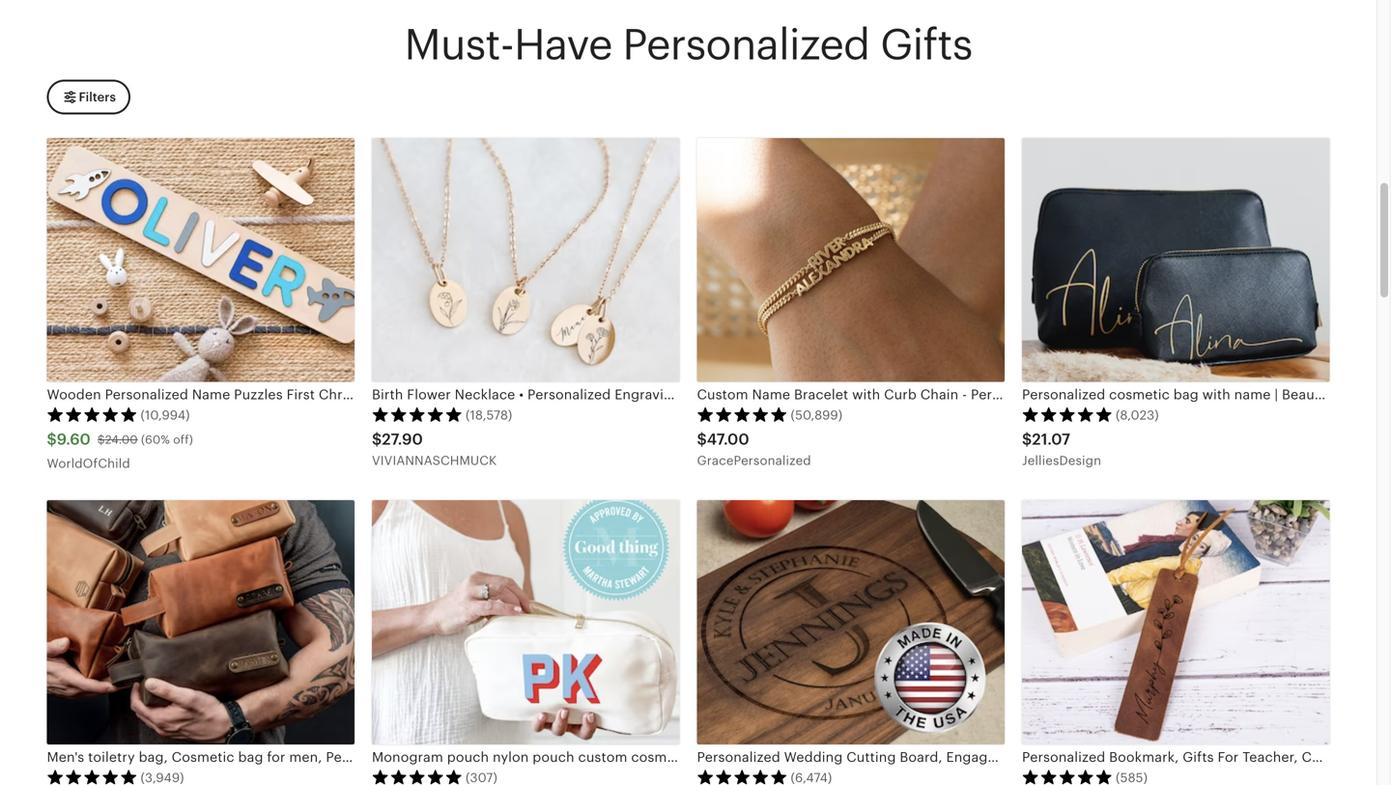 Task type: vqa. For each thing, say whether or not it's contained in the screenshot.
"(8,023)"
yes



Task type: describe. For each thing, give the bounding box(es) containing it.
$ 9.60 $ 24.00 (60% off)
[[47, 431, 193, 448]]

24.00
[[105, 433, 138, 446]]

5 out of 5 stars image for (307)
[[372, 770, 463, 785]]

27.90
[[382, 431, 423, 448]]

must-have personalized gifts
[[404, 20, 973, 69]]

wooden personalized name puzzles first christmas gift personalized name puzzle for kids personalized puzzle 1st birthday girl gifts toys image
[[47, 138, 355, 382]]

47.00
[[707, 431, 750, 448]]

personalized wedding cutting board, engagement, wedding gift, housewarming custom cutting board, closing gift, cutting board for christmas image
[[697, 501, 1005, 745]]

5 out of 5 stars image for (585)
[[1022, 770, 1113, 785]]

5 out of 5 stars image for (18,578)
[[372, 407, 463, 422]]

(8,023)
[[1116, 408, 1159, 423]]

$ for 27.90
[[372, 431, 382, 448]]

(3,949)
[[141, 771, 184, 786]]

filters button
[[47, 80, 130, 115]]

5 out of 5 stars image for (6,474)
[[697, 770, 788, 785]]

gracepersonalized
[[697, 454, 811, 468]]

(307) link
[[372, 501, 680, 786]]

5 out of 5 stars image for (10,994)
[[47, 407, 138, 422]]

(10,994)
[[141, 408, 190, 423]]

$ 47.00 gracepersonalized
[[697, 431, 811, 468]]

monogram pouch nylon pouch custom cosmetic bag personalized pouch monogrammed makeup bag personalized monogram makeup bag custom makeup bag image
[[372, 501, 680, 745]]

9.60
[[57, 431, 91, 448]]

personalized
[[623, 20, 870, 69]]

filters
[[79, 90, 116, 104]]

5 out of 5 stars image for (3,949)
[[47, 770, 138, 785]]

(3,949) link
[[47, 501, 355, 786]]

(6,474)
[[791, 771, 832, 786]]

gifts
[[880, 20, 973, 69]]

(585)
[[1116, 771, 1148, 786]]

personalized cosmetic bag with name | beauty bag | make up bag | mothers day gift | birthday gift for mum | personalized gift for her image
[[1022, 138, 1330, 382]]

$ for 9.60
[[47, 431, 57, 448]]



Task type: locate. For each thing, give the bounding box(es) containing it.
$ inside $ 27.90 viviannaschmuck
[[372, 431, 382, 448]]

$ inside $ 9.60 $ 24.00 (60% off)
[[98, 433, 105, 446]]

birth flower necklace • personalized engraving • floral necklace • oval plate • name necklace • gift for her • mk003* image
[[372, 138, 680, 382]]

viviannaschmuck
[[372, 454, 497, 468]]

$ 21.07 jelliesdesign
[[1022, 431, 1102, 468]]

worldofchild
[[47, 456, 130, 471]]

5 out of 5 stars image up 9.60
[[47, 407, 138, 422]]

5 out of 5 stars image left (3,949)
[[47, 770, 138, 785]]

5 out of 5 stars image up 27.90
[[372, 407, 463, 422]]

21.07
[[1032, 431, 1071, 448]]

5 out of 5 stars image left (585)
[[1022, 770, 1113, 785]]

$ for 21.07
[[1022, 431, 1032, 448]]

$ inside $ 21.07 jelliesdesign
[[1022, 431, 1032, 448]]

(585) link
[[1022, 501, 1330, 786]]

5 out of 5 stars image up 47.00
[[697, 407, 788, 422]]

$ 27.90 viviannaschmuck
[[372, 431, 497, 468]]

$ inside $ 47.00 gracepersonalized
[[697, 431, 707, 448]]

5 out of 5 stars image inside (3,949) link
[[47, 770, 138, 785]]

off)
[[173, 433, 193, 446]]

(18,578)
[[466, 408, 512, 423]]

custom name bracelet with curb chain - personalized name jewelry -  birthday gift for her *nelly bracelet* image
[[697, 138, 1005, 382]]

(50,899)
[[791, 408, 843, 423]]

personalized bookmark, gifts for teacher, custom leather bookmark, gifts for readers, cute bookmark, gift for women, aesthetic bookmark image
[[1022, 501, 1330, 745]]

(307)
[[466, 771, 498, 786]]

must-
[[404, 20, 514, 69]]

have
[[514, 20, 612, 69]]

5 out of 5 stars image for (8,023)
[[1022, 407, 1113, 422]]

$
[[47, 431, 57, 448], [372, 431, 382, 448], [697, 431, 707, 448], [1022, 431, 1032, 448], [98, 433, 105, 446]]

5 out of 5 stars image
[[47, 407, 138, 422], [372, 407, 463, 422], [697, 407, 788, 422], [1022, 407, 1113, 422], [47, 770, 138, 785], [372, 770, 463, 785], [697, 770, 788, 785], [1022, 770, 1113, 785]]

5 out of 5 stars image left (6,474)
[[697, 770, 788, 785]]

5 out of 5 stars image inside (307) link
[[372, 770, 463, 785]]

5 out of 5 stars image inside (6,474) link
[[697, 770, 788, 785]]

5 out of 5 stars image up 21.07
[[1022, 407, 1113, 422]]

5 out of 5 stars image inside (585) link
[[1022, 770, 1113, 785]]

5 out of 5 stars image for (50,899)
[[697, 407, 788, 422]]

(6,474) link
[[697, 501, 1005, 786]]

jelliesdesign
[[1022, 454, 1102, 468]]

(60%
[[141, 433, 170, 446]]

$ for 47.00
[[697, 431, 707, 448]]

5 out of 5 stars image left (307)
[[372, 770, 463, 785]]

men's toiletry bag, cosmetic bag for men, personalized gift, travel bag for men, leather travel bag, men's cosmetic bag, gift ideas for men image
[[47, 501, 355, 745]]



